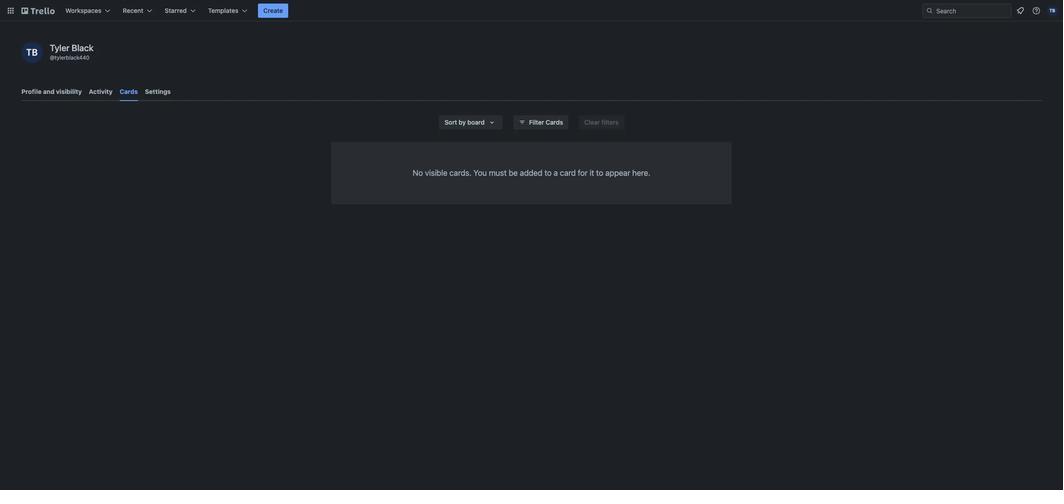 Task type: vqa. For each thing, say whether or not it's contained in the screenshot.
'Browse the full template gallery' link
no



Task type: describe. For each thing, give the bounding box(es) containing it.
starred button
[[159, 4, 201, 18]]

recent button
[[118, 4, 158, 18]]

tyler black (tylerblack440) image
[[1048, 5, 1058, 16]]

sort by board
[[445, 118, 485, 126]]

it
[[590, 168, 595, 178]]

visible
[[425, 168, 448, 178]]

2 to from the left
[[597, 168, 604, 178]]

cards link
[[120, 84, 138, 101]]

visibility
[[56, 88, 82, 95]]

sort by board button
[[440, 115, 503, 130]]

tyler black @ tylerblack440
[[50, 43, 94, 61]]

@
[[50, 54, 55, 61]]

activity
[[89, 88, 113, 95]]

appear
[[606, 168, 631, 178]]

1 to from the left
[[545, 168, 552, 178]]

profile and visibility
[[21, 88, 82, 95]]

search image
[[927, 7, 934, 14]]

tylerblack440
[[55, 54, 90, 61]]

here.
[[633, 168, 651, 178]]

by
[[459, 118, 466, 126]]

workspaces
[[65, 7, 102, 14]]

open information menu image
[[1033, 6, 1042, 15]]

you
[[474, 168, 487, 178]]

templates button
[[203, 4, 253, 18]]

workspaces button
[[60, 4, 116, 18]]

settings
[[145, 88, 171, 95]]



Task type: locate. For each thing, give the bounding box(es) containing it.
cards right activity
[[120, 88, 138, 95]]

clear filters
[[585, 118, 619, 126]]

0 horizontal spatial to
[[545, 168, 552, 178]]

cards.
[[450, 168, 472, 178]]

create button
[[258, 4, 289, 18]]

no visible cards. you must be added to a card for it to appear here.
[[413, 168, 651, 178]]

tyler
[[50, 43, 70, 53]]

card
[[560, 168, 576, 178]]

1 vertical spatial cards
[[546, 118, 563, 126]]

tyler black (tylerblack440) image
[[21, 42, 43, 63]]

1 horizontal spatial to
[[597, 168, 604, 178]]

filter
[[529, 118, 544, 126]]

clear filters button
[[580, 115, 624, 130]]

for
[[578, 168, 588, 178]]

profile and visibility link
[[21, 84, 82, 100]]

sort
[[445, 118, 457, 126]]

be
[[509, 168, 518, 178]]

0 notifications image
[[1016, 5, 1026, 16]]

and
[[43, 88, 54, 95]]

black
[[72, 43, 94, 53]]

to
[[545, 168, 552, 178], [597, 168, 604, 178]]

cards
[[120, 88, 138, 95], [546, 118, 563, 126]]

filters
[[602, 118, 619, 126]]

to right 'it'
[[597, 168, 604, 178]]

1 horizontal spatial cards
[[546, 118, 563, 126]]

board
[[468, 118, 485, 126]]

back to home image
[[21, 4, 55, 18]]

templates
[[208, 7, 239, 14]]

0 horizontal spatial cards
[[120, 88, 138, 95]]

cards right filter
[[546, 118, 563, 126]]

activity link
[[89, 84, 113, 100]]

primary element
[[0, 0, 1064, 21]]

filter cards button
[[513, 115, 569, 130]]

must
[[489, 168, 507, 178]]

no
[[413, 168, 423, 178]]

create
[[264, 7, 283, 14]]

recent
[[123, 7, 143, 14]]

a
[[554, 168, 558, 178]]

filter cards
[[529, 118, 563, 126]]

profile
[[21, 88, 42, 95]]

starred
[[165, 7, 187, 14]]

cards inside button
[[546, 118, 563, 126]]

Search field
[[934, 4, 1012, 17]]

0 vertical spatial cards
[[120, 88, 138, 95]]

clear
[[585, 118, 600, 126]]

to left a
[[545, 168, 552, 178]]

added
[[520, 168, 543, 178]]

settings link
[[145, 84, 171, 100]]



